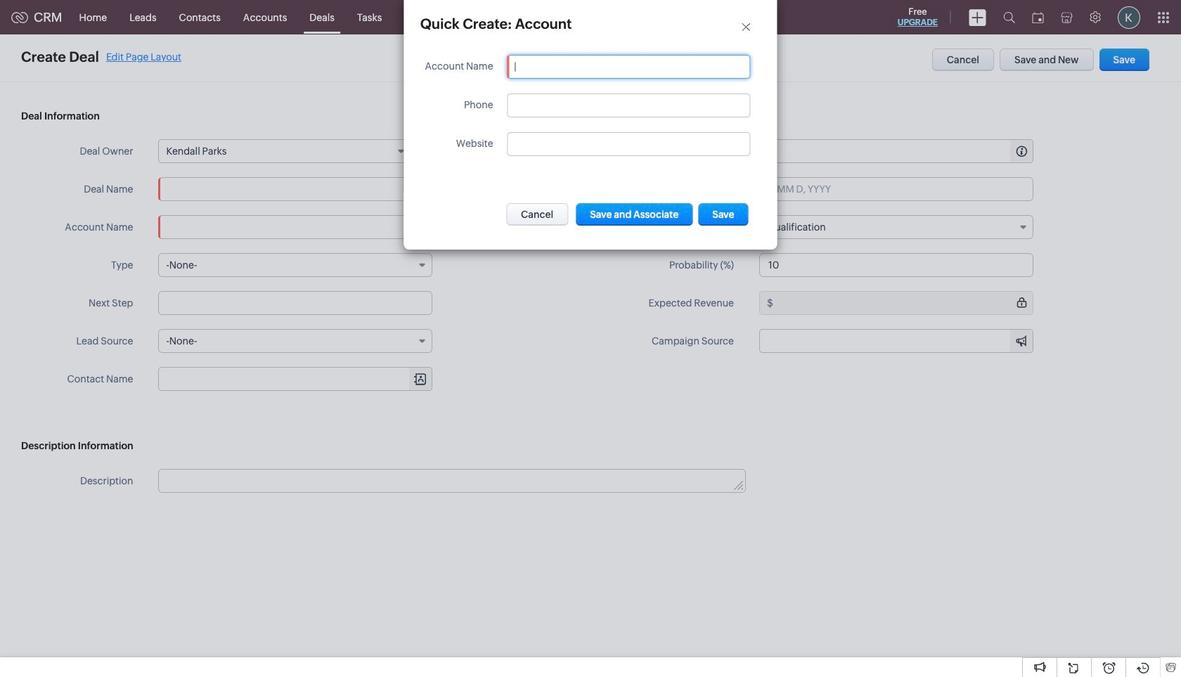 Task type: vqa. For each thing, say whether or not it's contained in the screenshot.
logo
yes



Task type: locate. For each thing, give the bounding box(es) containing it.
None text field
[[776, 140, 1033, 163], [159, 291, 433, 315], [776, 140, 1033, 163], [159, 291, 433, 315]]

MMM D, YYYY text field
[[760, 177, 1034, 201]]

None text field
[[515, 61, 743, 72], [159, 177, 433, 201], [760, 253, 1034, 277], [159, 470, 745, 492], [515, 61, 743, 72], [159, 177, 433, 201], [760, 253, 1034, 277], [159, 470, 745, 492]]

None button
[[507, 203, 569, 226], [576, 203, 693, 226], [507, 203, 569, 226], [576, 203, 693, 226]]

None submit
[[699, 203, 749, 226]]



Task type: describe. For each thing, give the bounding box(es) containing it.
logo image
[[11, 12, 28, 23]]



